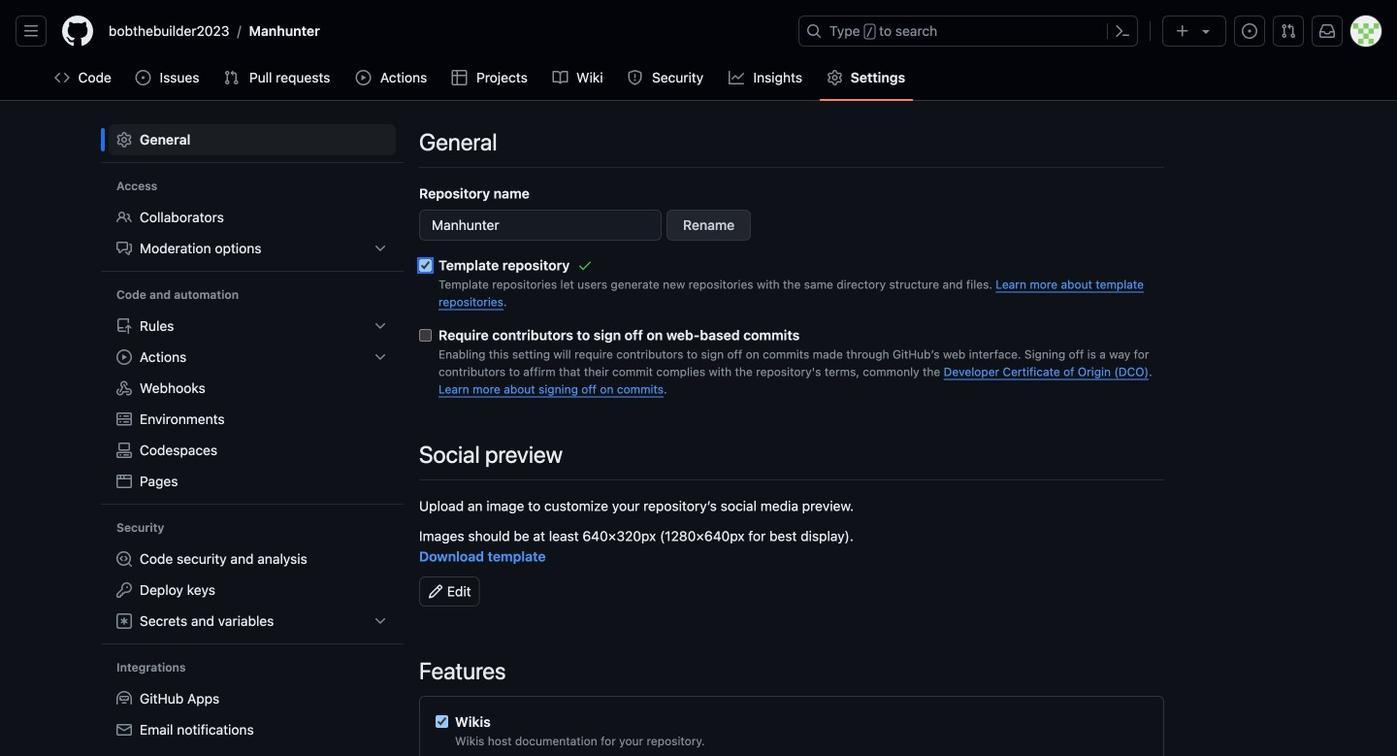 Task type: describe. For each thing, give the bounding box(es) containing it.
command palette image
[[1115, 23, 1131, 39]]

people image
[[116, 210, 132, 225]]

codescan image
[[116, 551, 132, 567]]

1 horizontal spatial gear image
[[828, 70, 843, 85]]

issue opened image
[[135, 70, 151, 85]]

webhook image
[[116, 380, 132, 396]]

play image
[[356, 70, 371, 85]]



Task type: vqa. For each thing, say whether or not it's contained in the screenshot.
GIT PULL REQUEST icon for the bottom issue opened icon
yes



Task type: locate. For each thing, give the bounding box(es) containing it.
0 horizontal spatial gear image
[[116, 132, 132, 148]]

None text field
[[419, 210, 662, 241]]

gear image
[[828, 70, 843, 85], [116, 132, 132, 148]]

git pull request image right issue opened icon
[[224, 70, 239, 85]]

git pull request image for issue opened image
[[1281, 23, 1297, 39]]

shield image
[[627, 70, 643, 85]]

code image
[[54, 70, 70, 85]]

1 vertical spatial gear image
[[116, 132, 132, 148]]

git pull request image for issue opened icon
[[224, 70, 239, 85]]

git pull request image
[[1281, 23, 1297, 39], [224, 70, 239, 85]]

0 horizontal spatial git pull request image
[[224, 70, 239, 85]]

plus image
[[1175, 23, 1191, 39]]

key image
[[116, 582, 132, 598]]

graph image
[[729, 70, 744, 85]]

issue opened image
[[1242, 23, 1258, 39]]

1 horizontal spatial git pull request image
[[1281, 23, 1297, 39]]

triangle down image
[[1199, 23, 1214, 39]]

book image
[[553, 70, 568, 85]]

0 vertical spatial git pull request image
[[1281, 23, 1297, 39]]

None checkbox
[[419, 259, 432, 272], [419, 329, 432, 342], [436, 715, 448, 728], [419, 259, 432, 272], [419, 329, 432, 342], [436, 715, 448, 728]]

homepage image
[[62, 16, 93, 47]]

browser image
[[116, 474, 132, 489]]

table image
[[452, 70, 467, 85]]

server image
[[116, 411, 132, 427]]

hubot image
[[116, 691, 132, 707]]

codespaces image
[[116, 443, 132, 458]]

wikis group
[[436, 711, 1148, 756]]

git pull request image left notifications icon
[[1281, 23, 1297, 39]]

1 vertical spatial git pull request image
[[224, 70, 239, 85]]

list
[[101, 16, 787, 47], [109, 202, 396, 264], [109, 311, 396, 497], [109, 543, 396, 637], [109, 683, 396, 745]]

notifications image
[[1320, 23, 1335, 39]]

0 vertical spatial gear image
[[828, 70, 843, 85]]

pencil image
[[428, 584, 444, 599]]

mail image
[[116, 722, 132, 738]]

check image
[[578, 258, 593, 273]]



